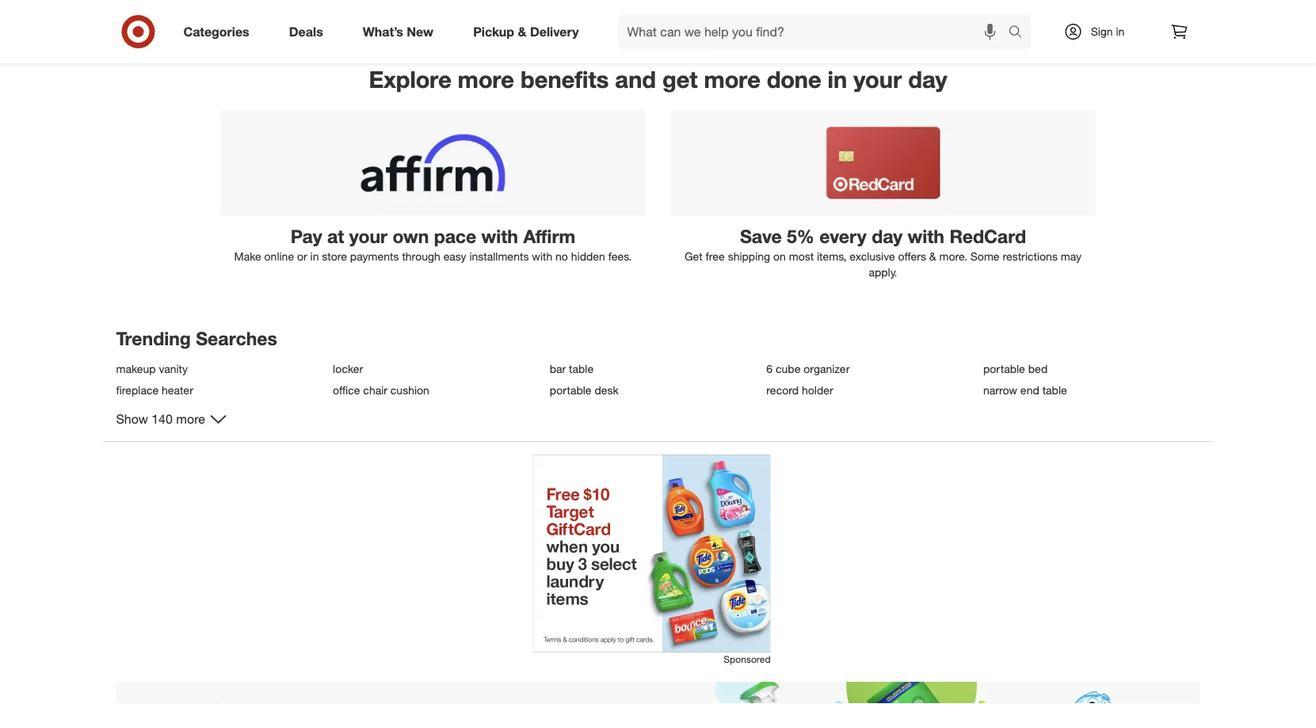 Task type: locate. For each thing, give the bounding box(es) containing it.
pickup & delivery link
[[460, 14, 599, 49]]

& right pickup
[[518, 24, 527, 39]]

in right sign
[[1117, 25, 1125, 38]]

mcgee.
[[679, 5, 723, 21]]

with left no
[[532, 249, 553, 263]]

categories link
[[170, 14, 269, 49]]

bed
[[1029, 362, 1048, 376]]

heater
[[162, 384, 193, 398]]

exclusive
[[850, 249, 895, 263]]

online
[[264, 249, 294, 263]]

get
[[663, 65, 698, 93]]

1 horizontal spatial table
[[1043, 384, 1068, 398]]

show
[[116, 412, 148, 427]]

portable desk
[[550, 384, 619, 398]]

2 vertical spatial &
[[930, 249, 937, 263]]

0 horizontal spatial your
[[349, 226, 388, 248]]

with up installments
[[482, 226, 518, 248]]

delivery
[[530, 24, 579, 39]]

pay at your own pace with affirm make online or in store payments through easy installments with no hidden fees.
[[234, 226, 632, 263]]

save
[[740, 226, 782, 248]]

1 horizontal spatial more
[[458, 65, 514, 93]]

6
[[767, 362, 773, 376]]

explore
[[369, 65, 452, 93]]

& right offers
[[930, 249, 937, 263]]

2 horizontal spatial with
[[908, 226, 945, 248]]

free
[[706, 249, 725, 263]]

sign in
[[1091, 25, 1125, 38]]

bar table
[[550, 362, 594, 376]]

0 horizontal spatial &
[[518, 24, 527, 39]]

end
[[1021, 384, 1040, 398]]

by left shea
[[1040, 0, 1054, 6]]

express yourself by mixing modern & traditional furniture styles by shea mcgee.
[[679, 0, 1086, 21]]

0 horizontal spatial table
[[569, 362, 594, 376]]

more down pickup
[[458, 65, 514, 93]]

makeup vanity
[[116, 362, 188, 376]]

0 horizontal spatial portable
[[550, 384, 592, 398]]

every
[[820, 226, 867, 248]]

by
[[776, 0, 790, 6], [1040, 0, 1054, 6]]

1 vertical spatial portable
[[550, 384, 592, 398]]

& inside the express yourself by mixing modern & traditional furniture styles by shea mcgee.
[[882, 0, 890, 6]]

show 140 more button
[[116, 410, 228, 429]]

portable up narrow on the right of page
[[984, 362, 1026, 376]]

new
[[407, 24, 434, 39]]

1 vertical spatial &
[[518, 24, 527, 39]]

0 vertical spatial portable
[[984, 362, 1026, 376]]

what's new
[[363, 24, 434, 39]]

more right get
[[704, 65, 761, 93]]

2 vertical spatial in
[[310, 249, 319, 263]]

1 horizontal spatial your
[[854, 65, 902, 93]]

day down express yourself by mixing modern & traditional furniture styles by shea mcgee. link
[[909, 65, 948, 93]]

2 horizontal spatial more
[[704, 65, 761, 93]]

more right '140'
[[176, 412, 205, 427]]

0 horizontal spatial more
[[176, 412, 205, 427]]

advertisement region
[[533, 455, 771, 653], [0, 683, 1317, 705]]

office
[[333, 384, 360, 398]]

or
[[297, 249, 307, 263]]

0 vertical spatial your
[[854, 65, 902, 93]]

0 horizontal spatial by
[[776, 0, 790, 6]]

0 vertical spatial day
[[909, 65, 948, 93]]

in right or
[[310, 249, 319, 263]]

own
[[393, 226, 429, 248]]

1 vertical spatial table
[[1043, 384, 1068, 398]]

may
[[1061, 249, 1082, 263]]

2 horizontal spatial in
[[1117, 25, 1125, 38]]

day up the exclusive
[[872, 226, 903, 248]]

table
[[569, 362, 594, 376], [1043, 384, 1068, 398]]

more.
[[940, 249, 968, 263]]

yourself
[[728, 0, 773, 6]]

your down express yourself by mixing modern & traditional furniture styles by shea mcgee. link
[[854, 65, 902, 93]]

search
[[1002, 25, 1040, 41]]

locker link
[[333, 362, 540, 376]]

0 horizontal spatial in
[[310, 249, 319, 263]]

more inside button
[[176, 412, 205, 427]]

1 horizontal spatial &
[[882, 0, 890, 6]]

in inside pay at your own pace with affirm make online or in store payments through easy installments with no hidden fees.
[[310, 249, 319, 263]]

& inside the 'save 5% every day with redcard get free shipping on most items, exclusive offers & more. some restrictions may apply.'
[[930, 249, 937, 263]]

shipping
[[728, 249, 771, 263]]

show 140 more
[[116, 412, 205, 427]]

what's
[[363, 24, 403, 39]]

categories
[[184, 24, 249, 39]]

2 horizontal spatial &
[[930, 249, 937, 263]]

0 vertical spatial in
[[1117, 25, 1125, 38]]

most
[[789, 249, 814, 263]]

makeup vanity link
[[116, 362, 324, 376]]

pay
[[291, 226, 322, 248]]

trending searches
[[116, 328, 277, 350]]

140
[[152, 412, 173, 427]]

0 vertical spatial advertisement region
[[533, 455, 771, 653]]

portable
[[984, 362, 1026, 376], [550, 384, 592, 398]]

bar table link
[[550, 362, 757, 376]]

table right end
[[1043, 384, 1068, 398]]

fireplace heater link
[[116, 384, 324, 398]]

1 vertical spatial your
[[349, 226, 388, 248]]

2 by from the left
[[1040, 0, 1054, 6]]

& right modern
[[882, 0, 890, 6]]

installments
[[470, 249, 529, 263]]

portable down bar table
[[550, 384, 592, 398]]

hidden
[[571, 249, 606, 263]]

more
[[458, 65, 514, 93], [704, 65, 761, 93], [176, 412, 205, 427]]

locker
[[333, 362, 363, 376]]

portable inside the portable bed fireplace heater
[[984, 362, 1026, 376]]

1 horizontal spatial portable
[[984, 362, 1026, 376]]

organizer
[[804, 362, 850, 376]]

0 horizontal spatial with
[[482, 226, 518, 248]]

no
[[556, 249, 568, 263]]

save 5% every day with redcard get free shipping on most items, exclusive offers & more. some restrictions may apply.
[[685, 226, 1082, 279]]

table up portable desk
[[569, 362, 594, 376]]

1 by from the left
[[776, 0, 790, 6]]

by left "mixing"
[[776, 0, 790, 6]]

0 horizontal spatial day
[[872, 226, 903, 248]]

pace
[[434, 226, 477, 248]]

redcard
[[950, 226, 1027, 248]]

1 vertical spatial in
[[828, 65, 848, 93]]

in right done
[[828, 65, 848, 93]]

1 vertical spatial day
[[872, 226, 903, 248]]

bar
[[550, 362, 566, 376]]

&
[[882, 0, 890, 6], [518, 24, 527, 39], [930, 249, 937, 263]]

in
[[1117, 25, 1125, 38], [828, 65, 848, 93], [310, 249, 319, 263]]

fireplace
[[116, 384, 159, 398]]

6 cube organizer link
[[767, 362, 974, 376]]

0 vertical spatial &
[[882, 0, 890, 6]]

store
[[322, 249, 347, 263]]

with up offers
[[908, 226, 945, 248]]

your up payments
[[349, 226, 388, 248]]

with
[[482, 226, 518, 248], [908, 226, 945, 248], [532, 249, 553, 263]]

1 horizontal spatial by
[[1040, 0, 1054, 6]]

makeup
[[116, 362, 156, 376]]



Task type: vqa. For each thing, say whether or not it's contained in the screenshot.
Deals (1) (1)
no



Task type: describe. For each thing, give the bounding box(es) containing it.
6 cube organizer
[[767, 362, 850, 376]]

record holder
[[767, 384, 834, 398]]

desk
[[595, 384, 619, 398]]

sponsored
[[724, 654, 771, 666]]

cube
[[776, 362, 801, 376]]

1 horizontal spatial in
[[828, 65, 848, 93]]

payments
[[350, 249, 399, 263]]

narrow end table link
[[984, 384, 1191, 398]]

pickup & delivery
[[473, 24, 579, 39]]

apply.
[[869, 265, 898, 279]]

traditional
[[893, 0, 949, 6]]

express yourself by mixing modern & traditional furniture styles by shea mcgee. link
[[666, 0, 1134, 37]]

narrow end table
[[984, 384, 1068, 398]]

portable bed fireplace heater
[[116, 362, 1048, 398]]

What can we help you find? suggestions appear below search field
[[618, 14, 1013, 49]]

narrow
[[984, 384, 1018, 398]]

cushion
[[391, 384, 430, 398]]

easy
[[444, 249, 467, 263]]

make
[[234, 249, 261, 263]]

chair
[[363, 384, 388, 398]]

on
[[774, 249, 786, 263]]

trending
[[116, 328, 191, 350]]

5%
[[787, 226, 815, 248]]

deals link
[[276, 14, 343, 49]]

day inside the 'save 5% every day with redcard get free shipping on most items, exclusive offers & more. some restrictions may apply.'
[[872, 226, 903, 248]]

shea
[[1057, 0, 1086, 6]]

styles
[[1004, 0, 1037, 6]]

search button
[[1002, 14, 1040, 52]]

1 horizontal spatial with
[[532, 249, 553, 263]]

with inside the 'save 5% every day with redcard get free shipping on most items, exclusive offers & more. some restrictions may apply.'
[[908, 226, 945, 248]]

furniture
[[953, 0, 1000, 6]]

record holder link
[[767, 384, 974, 398]]

get
[[685, 249, 703, 263]]

portable for bed
[[984, 362, 1026, 376]]

fees.
[[609, 249, 632, 263]]

1 horizontal spatial day
[[909, 65, 948, 93]]

office chair cushion
[[333, 384, 430, 398]]

sign in link
[[1051, 14, 1150, 49]]

express
[[679, 0, 725, 6]]

pickup
[[473, 24, 515, 39]]

benefits
[[521, 65, 609, 93]]

mixing
[[793, 0, 831, 6]]

holder
[[802, 384, 834, 398]]

and
[[615, 65, 656, 93]]

offers
[[899, 249, 927, 263]]

searches
[[196, 328, 277, 350]]

deals
[[289, 24, 323, 39]]

restrictions
[[1003, 249, 1058, 263]]

portable for desk
[[550, 384, 592, 398]]

sign
[[1091, 25, 1113, 38]]

portable bed link
[[984, 362, 1191, 376]]

0 vertical spatial table
[[569, 362, 594, 376]]

vanity
[[159, 362, 188, 376]]

1 vertical spatial advertisement region
[[0, 683, 1317, 705]]

what's new link
[[349, 14, 454, 49]]

explore more benefits and get more done in your day
[[369, 65, 948, 93]]

affirm
[[524, 226, 576, 248]]

done
[[767, 65, 822, 93]]

your inside pay at your own pace with affirm make online or in store payments through easy installments with no hidden fees.
[[349, 226, 388, 248]]

some
[[971, 249, 1000, 263]]

modern
[[834, 0, 878, 6]]

portable desk link
[[550, 384, 757, 398]]

items,
[[817, 249, 847, 263]]

record
[[767, 384, 799, 398]]

office chair cushion link
[[333, 384, 540, 398]]

at
[[327, 226, 344, 248]]



